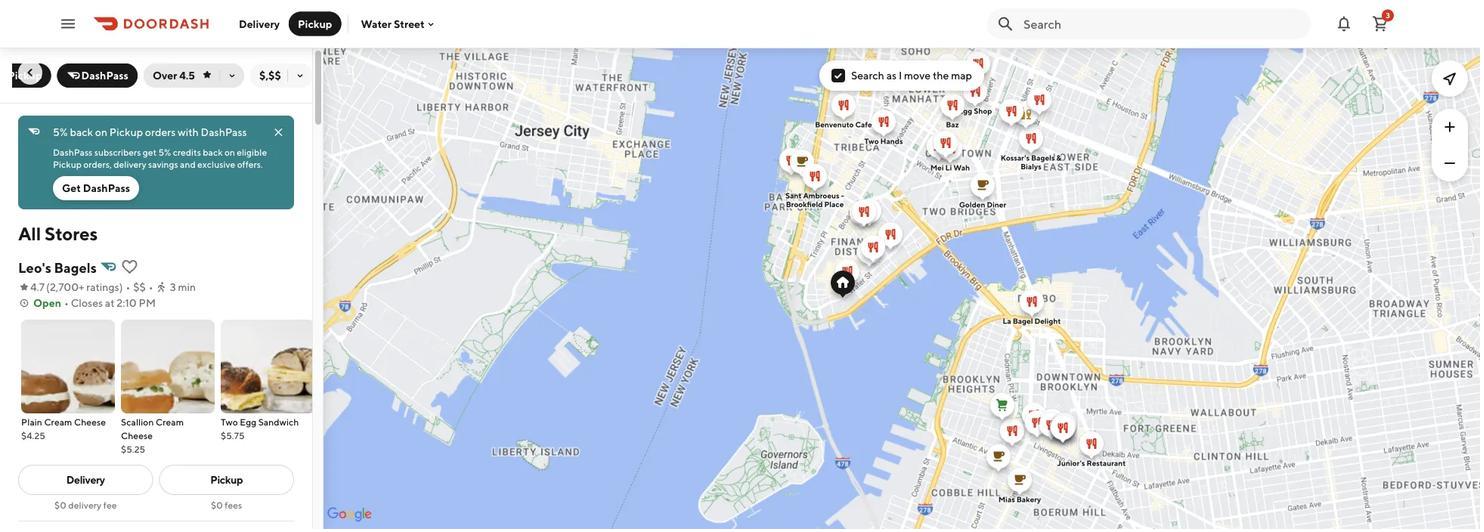 Task type: describe. For each thing, give the bounding box(es) containing it.
(
[[46, 281, 50, 293]]

open
[[33, 297, 61, 309]]

$0 fees
[[211, 500, 242, 510]]

all stores
[[18, 223, 98, 244]]

open menu image
[[59, 15, 77, 33]]

move
[[904, 69, 931, 82]]

pickup link
[[159, 465, 294, 495]]

back inside the dashpass subscribers get 5% credits back on eligible pickup orders, delivery savings and exclusive offers.
[[203, 147, 223, 157]]

( 2,700+ ratings )
[[46, 281, 123, 293]]

eligible
[[237, 147, 267, 157]]

orders,
[[83, 159, 112, 169]]

dashpass subscribers get 5% credits back on eligible pickup orders, delivery savings and exclusive offers.
[[53, 147, 269, 169]]

delivery link
[[18, 465, 153, 495]]

5 items, open order cart image
[[1371, 15, 1389, 33]]

sandwich
[[258, 417, 299, 427]]

ratings
[[86, 281, 119, 293]]

notification bell image
[[1335, 15, 1353, 33]]

two egg sandwich $5.75
[[221, 417, 299, 441]]

egg inside the two egg sandwich $5.75
[[240, 417, 256, 427]]

water street
[[361, 18, 425, 30]]

credits
[[173, 147, 201, 157]]

$0 for pickup
[[211, 500, 223, 510]]

street
[[394, 18, 425, 30]]

get dashpass button
[[53, 176, 139, 200]]

4.5
[[179, 69, 195, 82]]

closes
[[71, 297, 103, 309]]

dashpass left over
[[81, 69, 128, 82]]

plain
[[21, 417, 42, 427]]

two egg sandwich image
[[221, 320, 314, 414]]

on inside the dashpass subscribers get 5% credits back on eligible pickup orders, delivery savings and exclusive offers.
[[224, 147, 235, 157]]

3 for 3
[[1386, 11, 1390, 20]]

leo's
[[18, 259, 51, 276]]

stores
[[45, 223, 98, 244]]

subscribers
[[94, 147, 141, 157]]

dashpass down "orders,"
[[83, 182, 130, 194]]

2:10
[[117, 297, 137, 309]]

$0 delivery fee
[[54, 500, 117, 510]]

1 vertical spatial delivery
[[68, 500, 101, 510]]

get dashpass
[[62, 182, 130, 194]]

get
[[143, 147, 157, 157]]

3 button
[[1365, 9, 1396, 39]]

0 vertical spatial 5%
[[53, 126, 68, 138]]

scallion
[[121, 417, 154, 427]]

orders
[[145, 126, 176, 138]]

offers.
[[237, 159, 263, 169]]

dashpass up the exclusive
[[201, 126, 247, 138]]

plain cream cheese $4.25
[[21, 417, 106, 441]]

• for •
[[149, 281, 153, 293]]

3 min
[[170, 281, 196, 293]]

water street button
[[361, 18, 437, 30]]

dashpass button
[[57, 64, 138, 88]]

5% back on pickup orders with dashpass
[[53, 126, 247, 138]]

the
[[933, 69, 949, 82]]

$4.25
[[21, 430, 45, 441]]

fees
[[225, 500, 242, 510]]

over 4.5 button
[[144, 64, 244, 88]]

previous image
[[24, 67, 36, 79]]

$5.75
[[221, 430, 245, 441]]

delivery button
[[230, 12, 289, 36]]

3 for 3 min
[[170, 281, 176, 293]]

all
[[18, 223, 41, 244]]

pickup for left the pickup button
[[8, 69, 42, 82]]

zoom out image
[[1441, 154, 1459, 172]]

scallion cream cheese $5.25
[[121, 417, 184, 454]]

water
[[361, 18, 392, 30]]

pickup inside the dashpass subscribers get 5% credits back on eligible pickup orders, delivery savings and exclusive offers.
[[53, 159, 82, 169]]

Store search: begin typing to search for stores available on DoorDash text field
[[1024, 15, 1302, 32]]

exclusive
[[197, 159, 235, 169]]

average rating of 4.7 out of 5 element
[[18, 280, 45, 295]]

delivery for delivery link at bottom left
[[66, 474, 105, 486]]

5% inside the dashpass subscribers get 5% credits back on eligible pickup orders, delivery savings and exclusive offers.
[[158, 147, 171, 157]]

• $$
[[126, 281, 146, 293]]

0 horizontal spatial back
[[70, 126, 93, 138]]

map region
[[318, 0, 1480, 529]]

0 horizontal spatial pickup button
[[0, 64, 51, 88]]

plain cream cheese image
[[21, 320, 115, 414]]

with
[[178, 126, 199, 138]]

$$
[[133, 281, 146, 293]]

2,700+
[[50, 281, 84, 293]]

pickup up the subscribers
[[109, 126, 143, 138]]

$,$$
[[259, 69, 281, 82]]



Task type: vqa. For each thing, say whether or not it's contained in the screenshot.
$15
no



Task type: locate. For each thing, give the bounding box(es) containing it.
bialys
[[1021, 162, 1042, 171], [1021, 162, 1042, 171]]

• for • $$
[[126, 281, 130, 293]]

two
[[864, 137, 879, 146], [864, 137, 879, 146], [221, 417, 238, 427]]

search
[[851, 69, 884, 82]]

pickup up get
[[53, 159, 82, 169]]

)
[[119, 281, 123, 293]]

at
[[105, 297, 115, 309]]

1 horizontal spatial delivery
[[239, 17, 280, 30]]

scallion cream cheese image
[[121, 320, 215, 414]]

savings
[[148, 159, 178, 169]]

$,$$ button
[[250, 64, 312, 88]]

over
[[153, 69, 177, 82]]

1 vertical spatial 3
[[170, 281, 176, 293]]

kossar's
[[1001, 153, 1030, 162], [1001, 153, 1030, 162]]

pickup button left dashpass button
[[0, 64, 51, 88]]

0 horizontal spatial $0
[[54, 500, 66, 510]]

ambroeus
[[803, 191, 840, 200], [803, 191, 840, 200]]

sant
[[786, 191, 802, 200], [786, 191, 802, 200]]

li
[[945, 163, 952, 172], [945, 163, 952, 172]]

pickup
[[298, 17, 332, 30], [8, 69, 42, 82], [109, 126, 143, 138], [53, 159, 82, 169], [210, 474, 243, 486]]

delivery down the subscribers
[[114, 159, 146, 169]]

$5.25
[[121, 444, 145, 454]]

0 vertical spatial delivery
[[239, 17, 280, 30]]

&
[[1056, 153, 1061, 162], [1056, 153, 1061, 162]]

3 left min
[[170, 281, 176, 293]]

cream inside scallion cream cheese $5.25
[[156, 417, 184, 427]]

place
[[824, 200, 844, 209], [824, 200, 844, 209]]

open • closes at 2:10 pm
[[33, 297, 156, 309]]

leo's bagels
[[18, 259, 97, 276]]

junior's
[[1057, 459, 1085, 468], [1057, 459, 1085, 468]]

0 vertical spatial cheese
[[74, 417, 106, 427]]

dashpass inside the dashpass subscribers get 5% credits back on eligible pickup orders, delivery savings and exclusive offers.
[[53, 147, 92, 157]]

back up "orders,"
[[70, 126, 93, 138]]

pickup up $0 fees
[[210, 474, 243, 486]]

bagels
[[1031, 153, 1055, 162], [1031, 153, 1055, 162], [54, 259, 97, 276]]

1 $0 from the left
[[54, 500, 66, 510]]

cream for scallion
[[156, 417, 184, 427]]

2 horizontal spatial •
[[149, 281, 153, 293]]

delight
[[1035, 317, 1061, 325], [1035, 317, 1061, 325]]

mias bakery
[[999, 495, 1041, 504], [999, 495, 1041, 504]]

0 horizontal spatial delivery
[[66, 474, 105, 486]]

pm
[[139, 297, 156, 309]]

cream
[[44, 417, 72, 427], [156, 417, 184, 427]]

5% up get
[[53, 126, 68, 138]]

3 inside 'button'
[[1386, 11, 1390, 20]]

pickup for pickup link
[[210, 474, 243, 486]]

pickup button left water
[[289, 12, 341, 36]]

back
[[70, 126, 93, 138], [203, 147, 223, 157]]

map
[[951, 69, 972, 82]]

benvenuto cafe
[[815, 120, 872, 129], [815, 120, 872, 129]]

•
[[126, 281, 130, 293], [149, 281, 153, 293], [64, 297, 69, 309]]

dashpass up "orders,"
[[53, 147, 92, 157]]

pickup for rightmost the pickup button
[[298, 17, 332, 30]]

mias
[[999, 495, 1015, 504], [999, 495, 1015, 504]]

1 horizontal spatial on
[[224, 147, 235, 157]]

0 horizontal spatial 3
[[170, 281, 176, 293]]

la bagel delight
[[1003, 317, 1061, 325], [1003, 317, 1061, 325]]

fee
[[103, 500, 117, 510]]

click to add this store to your saved list image
[[121, 258, 139, 276]]

Search as I move the map checkbox
[[832, 69, 845, 82]]

junior's restaurant
[[1057, 459, 1126, 468], [1057, 459, 1126, 468]]

0 horizontal spatial on
[[95, 126, 107, 138]]

cream inside plain cream cheese $4.25
[[44, 417, 72, 427]]

delivery inside the dashpass subscribers get 5% credits back on eligible pickup orders, delivery savings and exclusive offers.
[[114, 159, 146, 169]]

two hands
[[864, 137, 903, 146], [864, 137, 903, 146]]

bagel
[[1013, 317, 1033, 325], [1013, 317, 1033, 325]]

pickup inside pickup link
[[210, 474, 243, 486]]

0 horizontal spatial •
[[64, 297, 69, 309]]

1 horizontal spatial •
[[126, 281, 130, 293]]

cheese left scallion
[[74, 417, 106, 427]]

• right "$$"
[[149, 281, 153, 293]]

delivery
[[114, 159, 146, 169], [68, 500, 101, 510]]

1 vertical spatial pickup button
[[0, 64, 51, 88]]

over 4.5
[[153, 69, 195, 82]]

0 vertical spatial back
[[70, 126, 93, 138]]

1 horizontal spatial pickup button
[[289, 12, 341, 36]]

1 vertical spatial delivery
[[66, 474, 105, 486]]

1 horizontal spatial 3
[[1386, 11, 1390, 20]]

0 vertical spatial delivery
[[114, 159, 146, 169]]

1 vertical spatial on
[[224, 147, 235, 157]]

2 $0 from the left
[[211, 500, 223, 510]]

• right )
[[126, 281, 130, 293]]

5%
[[53, 126, 68, 138], [158, 147, 171, 157]]

kossar's bagels & bialys
[[1001, 153, 1061, 171], [1001, 153, 1061, 171]]

1 horizontal spatial 5%
[[158, 147, 171, 157]]

$0 left fees
[[211, 500, 223, 510]]

delivery up $,$$
[[239, 17, 280, 30]]

$0 down delivery link at bottom left
[[54, 500, 66, 510]]

mei
[[931, 163, 944, 172], [931, 163, 944, 172]]

5% up savings
[[158, 147, 171, 157]]

i
[[899, 69, 902, 82]]

on up the exclusive
[[224, 147, 235, 157]]

3
[[1386, 11, 1390, 20], [170, 281, 176, 293]]

mei li wah
[[931, 163, 970, 172], [931, 163, 970, 172]]

1 horizontal spatial cream
[[156, 417, 184, 427]]

restaurant
[[1087, 459, 1126, 468], [1087, 459, 1126, 468]]

$0 for delivery
[[54, 500, 66, 510]]

get
[[62, 182, 81, 194]]

as
[[887, 69, 897, 82]]

1 horizontal spatial $0
[[211, 500, 223, 510]]

egg
[[958, 107, 972, 115], [958, 107, 972, 115], [240, 417, 256, 427]]

1 vertical spatial cheese
[[121, 430, 153, 441]]

cheese down scallion
[[121, 430, 153, 441]]

recenter the map image
[[1441, 70, 1459, 88]]

1 horizontal spatial delivery
[[114, 159, 146, 169]]

3 right notification bell image
[[1386, 11, 1390, 20]]

• down '2,700+'
[[64, 297, 69, 309]]

0 horizontal spatial cream
[[44, 417, 72, 427]]

0 vertical spatial on
[[95, 126, 107, 138]]

hands
[[880, 137, 903, 146], [880, 137, 903, 146]]

golden
[[959, 200, 985, 209], [959, 200, 985, 209]]

back up the exclusive
[[203, 147, 223, 157]]

delivery for delivery button
[[239, 17, 280, 30]]

on up the subscribers
[[95, 126, 107, 138]]

cheese for plain cream cheese
[[74, 417, 106, 427]]

delivery down delivery link at bottom left
[[68, 500, 101, 510]]

sant ambroeus - brookfield place
[[786, 191, 844, 209], [786, 191, 844, 209]]

powered by google image
[[327, 507, 372, 522]]

0 horizontal spatial 5%
[[53, 126, 68, 138]]

benvenuto
[[815, 120, 854, 129], [815, 120, 854, 129]]

and
[[180, 159, 196, 169]]

pickup left dashpass button
[[8, 69, 42, 82]]

4.7
[[30, 281, 45, 293]]

2 cream from the left
[[156, 417, 184, 427]]

la
[[1003, 317, 1011, 325], [1003, 317, 1011, 325]]

delivery inside button
[[239, 17, 280, 30]]

cream for plain
[[44, 417, 72, 427]]

1 cream from the left
[[44, 417, 72, 427]]

1 horizontal spatial back
[[203, 147, 223, 157]]

1 vertical spatial back
[[203, 147, 223, 157]]

0 horizontal spatial delivery
[[68, 500, 101, 510]]

baz
[[946, 120, 959, 129], [946, 120, 959, 129]]

cheese inside scallion cream cheese $5.25
[[121, 430, 153, 441]]

cheese inside plain cream cheese $4.25
[[74, 417, 106, 427]]

min
[[178, 281, 196, 293]]

cheese for scallion cream cheese
[[121, 430, 153, 441]]

cream right scallion
[[156, 417, 184, 427]]

two inside the two egg sandwich $5.75
[[221, 417, 238, 427]]

pickup button
[[289, 12, 341, 36], [0, 64, 51, 88]]

diner
[[987, 200, 1006, 209], [987, 200, 1006, 209]]

delivery up $0 delivery fee
[[66, 474, 105, 486]]

wah
[[954, 163, 970, 172], [954, 163, 970, 172]]

golden diner
[[959, 200, 1006, 209], [959, 200, 1006, 209]]

zoom in image
[[1441, 118, 1459, 136]]

0 vertical spatial pickup button
[[289, 12, 341, 36]]

brookfield
[[786, 200, 823, 209], [786, 200, 823, 209]]

cream right plain
[[44, 417, 72, 427]]

1 horizontal spatial cheese
[[121, 430, 153, 441]]

pickup right delivery button
[[298, 17, 332, 30]]

search as i move the map
[[851, 69, 972, 82]]

1 vertical spatial 5%
[[158, 147, 171, 157]]

0 horizontal spatial cheese
[[74, 417, 106, 427]]

0 vertical spatial 3
[[1386, 11, 1390, 20]]

baz egg shop
[[946, 107, 992, 129], [946, 107, 992, 129]]

$0
[[54, 500, 66, 510], [211, 500, 223, 510]]



